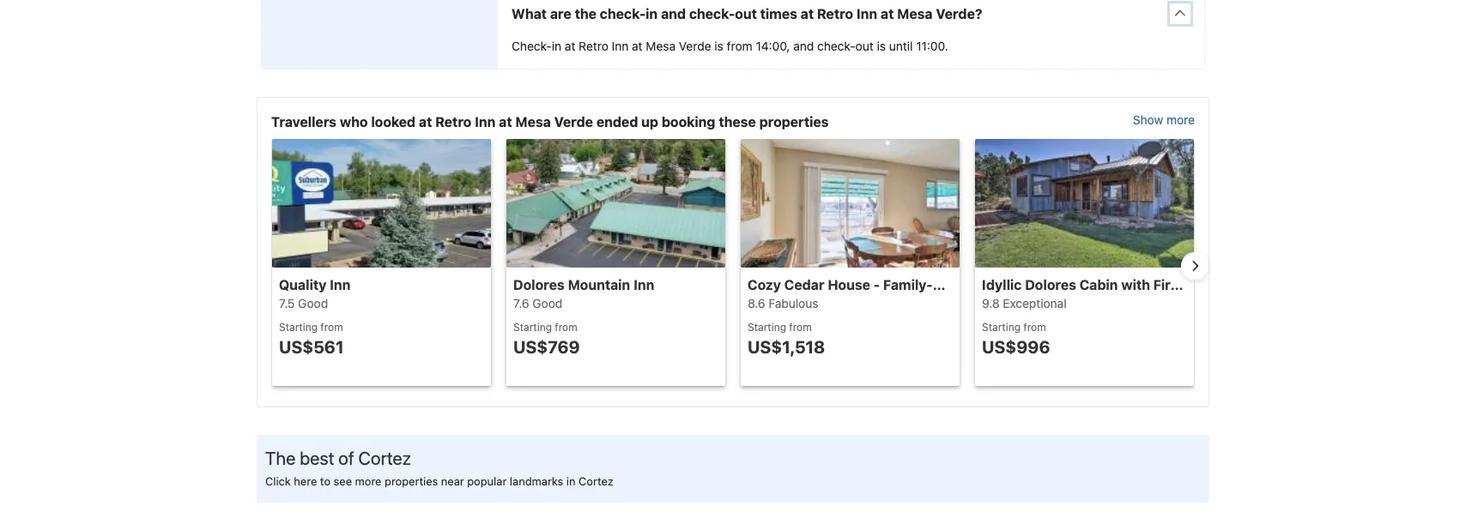Task type: locate. For each thing, give the bounding box(es) containing it.
lake
[[1232, 277, 1263, 293]]

from inside starting from us$1,518
[[790, 321, 812, 333]]

1 vertical spatial in
[[552, 39, 562, 53]]

1 starting from the left
[[279, 321, 318, 333]]

near
[[441, 475, 464, 488]]

0 vertical spatial in
[[646, 5, 658, 22]]

check-
[[600, 5, 646, 22], [689, 5, 735, 22], [818, 39, 856, 53]]

1 horizontal spatial in
[[567, 475, 576, 488]]

2 dolores from the left
[[1026, 277, 1077, 293]]

0 horizontal spatial with
[[1033, 277, 1062, 293]]

0 horizontal spatial and
[[661, 5, 686, 22]]

dolores up 9.8 exceptional
[[1026, 277, 1077, 293]]

starting down 7.6 good
[[514, 321, 552, 333]]

verde down what are the check-in and check-out times at retro inn at mesa verde?
[[679, 39, 712, 53]]

family-
[[884, 277, 933, 293]]

4 starting from the left
[[982, 321, 1021, 333]]

1 horizontal spatial retro
[[579, 39, 609, 53]]

1 horizontal spatial is
[[877, 39, 886, 53]]

idyllic
[[982, 277, 1022, 293]]

9.8 exceptional
[[982, 297, 1067, 311]]

check- down what are the check-in and check-out times at retro inn at mesa verde? dropdown button
[[818, 39, 856, 53]]

is left the until
[[877, 39, 886, 53]]

0 vertical spatial out
[[735, 5, 757, 22]]

3 starting from the left
[[748, 321, 787, 333]]

quality inn 7.5 good
[[279, 277, 351, 311]]

check- up check-in at retro inn at mesa verde is from 14:00, and check-out is until 11:00. on the top of the page
[[689, 5, 735, 22]]

starting from us$1,518
[[748, 321, 826, 357]]

starting from us$996
[[982, 321, 1051, 357]]

0 horizontal spatial retro
[[436, 114, 472, 130]]

2 with from the left
[[1122, 277, 1151, 293]]

0 horizontal spatial check-
[[600, 5, 646, 22]]

retro right the times
[[818, 5, 854, 22]]

verde left ended
[[554, 114, 594, 130]]

fire
[[1154, 277, 1179, 293]]

cortez
[[359, 448, 411, 469], [579, 475, 614, 488]]

what are the check-in and check-out times at retro inn at mesa verde?
[[512, 5, 983, 22]]

home
[[991, 277, 1030, 293]]

see
[[334, 475, 352, 488]]

0 vertical spatial retro
[[818, 5, 854, 22]]

7.6 good
[[514, 297, 563, 311]]

properties
[[760, 114, 829, 130], [385, 475, 438, 488]]

starting inside the starting from us$769
[[514, 321, 552, 333]]

from up us$1,518
[[790, 321, 812, 333]]

and right 14:00,
[[794, 39, 814, 53]]

region containing us$561
[[258, 139, 1311, 393]]

properties right these
[[760, 114, 829, 130]]

1 vertical spatial retro
[[579, 39, 609, 53]]

us$769
[[514, 337, 580, 357]]

idyllic dolores cabin with fire pit and lake views! 9.8 exceptional
[[982, 277, 1311, 311]]

2 horizontal spatial retro
[[818, 5, 854, 22]]

1 vertical spatial and
[[794, 39, 814, 53]]

0 horizontal spatial out
[[735, 5, 757, 22]]

with left fire
[[1122, 277, 1151, 293]]

from up us$561
[[321, 321, 343, 333]]

1 dolores from the left
[[514, 277, 565, 293]]

2 vertical spatial in
[[567, 475, 576, 488]]

here
[[294, 475, 317, 488]]

starting inside starting from us$1,518
[[748, 321, 787, 333]]

starting for us$769
[[514, 321, 552, 333]]

mountain
[[568, 277, 631, 293]]

views!
[[1267, 277, 1311, 293]]

and inside dropdown button
[[661, 5, 686, 22]]

1 with from the left
[[1033, 277, 1062, 293]]

landmarks
[[510, 475, 564, 488]]

1 vertical spatial cortez
[[579, 475, 614, 488]]

0 vertical spatial mesa
[[898, 5, 933, 22]]

and
[[661, 5, 686, 22], [794, 39, 814, 53], [1204, 277, 1229, 293]]

more right show
[[1167, 113, 1195, 127]]

out down what are the check-in and check-out times at retro inn at mesa verde? dropdown button
[[856, 39, 874, 53]]

1 horizontal spatial properties
[[760, 114, 829, 130]]

1 vertical spatial out
[[856, 39, 874, 53]]

starting up the us$996
[[982, 321, 1021, 333]]

ended
[[597, 114, 638, 130]]

1 vertical spatial properties
[[385, 475, 438, 488]]

starting up us$1,518
[[748, 321, 787, 333]]

0 horizontal spatial more
[[355, 475, 382, 488]]

2 vertical spatial and
[[1204, 277, 1229, 293]]

8.6 fabulous
[[748, 297, 819, 311]]

starting from us$769
[[514, 321, 580, 357]]

2 horizontal spatial mesa
[[898, 5, 933, 22]]

retro right the looked
[[436, 114, 472, 130]]

from down 9.8 exceptional
[[1024, 321, 1047, 333]]

1 vertical spatial mesa
[[646, 39, 676, 53]]

mesa up the up
[[646, 39, 676, 53]]

properties left near
[[385, 475, 438, 488]]

inn
[[857, 5, 878, 22], [612, 39, 629, 53], [475, 114, 496, 130], [330, 277, 351, 293], [634, 277, 655, 293]]

2 vertical spatial mesa
[[516, 114, 551, 130]]

2 horizontal spatial and
[[1204, 277, 1229, 293]]

mesa up the until
[[898, 5, 933, 22]]

with
[[1033, 277, 1062, 293], [1122, 277, 1151, 293]]

cortez right of
[[359, 448, 411, 469]]

verde
[[679, 39, 712, 53], [554, 114, 594, 130]]

cortez right landmarks
[[579, 475, 614, 488]]

click
[[265, 475, 291, 488]]

from
[[727, 39, 753, 53], [321, 321, 343, 333], [555, 321, 578, 333], [790, 321, 812, 333], [1024, 321, 1047, 333]]

0 vertical spatial properties
[[760, 114, 829, 130]]

in
[[646, 5, 658, 22], [552, 39, 562, 53], [567, 475, 576, 488]]

dolores
[[514, 277, 565, 293], [1026, 277, 1077, 293]]

dolores inside dolores mountain inn 7.6 good
[[514, 277, 565, 293]]

in right landmarks
[[567, 475, 576, 488]]

mesa inside dropdown button
[[898, 5, 933, 22]]

0 vertical spatial cortez
[[359, 448, 411, 469]]

in down are
[[552, 39, 562, 53]]

in right the
[[646, 5, 658, 22]]

cabin
[[1080, 277, 1119, 293]]

region
[[258, 139, 1311, 393]]

retro down the
[[579, 39, 609, 53]]

1 horizontal spatial more
[[1167, 113, 1195, 127]]

from up us$769
[[555, 321, 578, 333]]

in inside dropdown button
[[646, 5, 658, 22]]

0 vertical spatial and
[[661, 5, 686, 22]]

1 horizontal spatial with
[[1122, 277, 1151, 293]]

0 horizontal spatial properties
[[385, 475, 438, 488]]

is
[[715, 39, 724, 53], [877, 39, 886, 53]]

1 horizontal spatial cortez
[[579, 475, 614, 488]]

1 vertical spatial more
[[355, 475, 382, 488]]

and right pit on the bottom right
[[1204, 277, 1229, 293]]

check- right the
[[600, 5, 646, 22]]

is down what are the check-in and check-out times at retro inn at mesa verde?
[[715, 39, 724, 53]]

out left the times
[[735, 5, 757, 22]]

are
[[550, 5, 572, 22]]

2 is from the left
[[877, 39, 886, 53]]

starting up us$561
[[279, 321, 318, 333]]

in inside the best of cortez click here to see more properties near popular landmarks in cortez
[[567, 475, 576, 488]]

and inside "idyllic dolores cabin with fire pit and lake views! 9.8 exceptional"
[[1204, 277, 1229, 293]]

1 horizontal spatial mesa
[[646, 39, 676, 53]]

at
[[801, 5, 814, 22], [881, 5, 894, 22], [565, 39, 576, 53], [632, 39, 643, 53], [419, 114, 432, 130], [499, 114, 512, 130]]

dolores inside "idyllic dolores cabin with fire pit and lake views! 9.8 exceptional"
[[1026, 277, 1077, 293]]

from inside the starting from us$561
[[321, 321, 343, 333]]

mesa down check-
[[516, 114, 551, 130]]

with up 9.8 exceptional
[[1033, 277, 1062, 293]]

with inside "idyllic dolores cabin with fire pit and lake views! 9.8 exceptional"
[[1122, 277, 1151, 293]]

from inside starting from us$996
[[1024, 321, 1047, 333]]

2 horizontal spatial in
[[646, 5, 658, 22]]

2 starting from the left
[[514, 321, 552, 333]]

inn inside dropdown button
[[857, 5, 878, 22]]

dolores up 7.6 good
[[514, 277, 565, 293]]

more right the see
[[355, 475, 382, 488]]

starting inside the starting from us$561
[[279, 321, 318, 333]]

0 horizontal spatial dolores
[[514, 277, 565, 293]]

at down check-
[[499, 114, 512, 130]]

0 horizontal spatial is
[[715, 39, 724, 53]]

starting from us$561
[[279, 321, 344, 357]]

inn inside dolores mountain inn 7.6 good
[[634, 277, 655, 293]]

out
[[735, 5, 757, 22], [856, 39, 874, 53]]

check-in at retro inn at mesa verde is from 14:00, and check-out is until 11:00.
[[512, 39, 949, 53]]

1 horizontal spatial verde
[[679, 39, 712, 53]]

cozy
[[748, 277, 781, 293]]

2 horizontal spatial check-
[[818, 39, 856, 53]]

starting
[[279, 321, 318, 333], [514, 321, 552, 333], [748, 321, 787, 333], [982, 321, 1021, 333]]

1 horizontal spatial dolores
[[1026, 277, 1077, 293]]

show more
[[1133, 113, 1195, 127]]

mesa
[[898, 5, 933, 22], [646, 39, 676, 53], [516, 114, 551, 130]]

from inside the starting from us$769
[[555, 321, 578, 333]]

starting inside starting from us$996
[[982, 321, 1021, 333]]

more
[[1167, 113, 1195, 127], [355, 475, 382, 488]]

and up check-in at retro inn at mesa verde is from 14:00, and check-out is until 11:00. on the top of the page
[[661, 5, 686, 22]]

travellers who looked at retro inn at mesa verde ended up booking these properties
[[271, 114, 829, 130]]

retro
[[818, 5, 854, 22], [579, 39, 609, 53], [436, 114, 472, 130]]

inn inside quality inn 7.5 good
[[330, 277, 351, 293]]

1 vertical spatial verde
[[554, 114, 594, 130]]



Task type: vqa. For each thing, say whether or not it's contained in the screenshot.
the bottommost out
yes



Task type: describe. For each thing, give the bounding box(es) containing it.
house
[[828, 277, 871, 293]]

2 vertical spatial retro
[[436, 114, 472, 130]]

show more link
[[1133, 112, 1195, 132]]

at up the up
[[632, 39, 643, 53]]

quality
[[279, 277, 327, 293]]

the best of cortez click here to see more properties near popular landmarks in cortez
[[265, 448, 614, 488]]

looked
[[371, 114, 416, 130]]

-
[[874, 277, 880, 293]]

starting for us$561
[[279, 321, 318, 333]]

from for us$561
[[321, 321, 343, 333]]

out inside dropdown button
[[735, 5, 757, 22]]

from for us$996
[[1024, 321, 1047, 333]]

properties inside the best of cortez click here to see more properties near popular landmarks in cortez
[[385, 475, 438, 488]]

0 horizontal spatial verde
[[554, 114, 594, 130]]

1 horizontal spatial and
[[794, 39, 814, 53]]

verde?
[[936, 5, 983, 22]]

show
[[1133, 113, 1164, 127]]

at up the until
[[881, 5, 894, 22]]

check-
[[512, 39, 552, 53]]

cedar
[[785, 277, 825, 293]]

0 horizontal spatial mesa
[[516, 114, 551, 130]]

at down are
[[565, 39, 576, 53]]

0 vertical spatial verde
[[679, 39, 712, 53]]

pit
[[1182, 277, 1201, 293]]

from for us$1,518
[[790, 321, 812, 333]]

retro inside dropdown button
[[818, 5, 854, 22]]

with inside cozy cedar house - family-friendly home with yard! 8.6 fabulous
[[1033, 277, 1062, 293]]

0 horizontal spatial in
[[552, 39, 562, 53]]

from for us$769
[[555, 321, 578, 333]]

up
[[642, 114, 659, 130]]

until
[[890, 39, 913, 53]]

these
[[719, 114, 756, 130]]

from down what are the check-in and check-out times at retro inn at mesa verde?
[[727, 39, 753, 53]]

the
[[265, 448, 296, 469]]

of
[[339, 448, 354, 469]]

1 is from the left
[[715, 39, 724, 53]]

starting for us$1,518
[[748, 321, 787, 333]]

at right the times
[[801, 5, 814, 22]]

times
[[761, 5, 798, 22]]

friendly
[[933, 277, 987, 293]]

us$1,518
[[748, 337, 826, 357]]

cozy cedar house - family-friendly home with yard! 8.6 fabulous
[[748, 277, 1100, 311]]

us$561
[[279, 337, 344, 357]]

1 horizontal spatial out
[[856, 39, 874, 53]]

0 horizontal spatial cortez
[[359, 448, 411, 469]]

14:00,
[[756, 39, 791, 53]]

yard!
[[1065, 277, 1100, 293]]

starting for us$996
[[982, 321, 1021, 333]]

11:00.
[[917, 39, 949, 53]]

popular
[[467, 475, 507, 488]]

travellers
[[271, 114, 337, 130]]

booking
[[662, 114, 716, 130]]

at right the looked
[[419, 114, 432, 130]]

to
[[320, 475, 331, 488]]

us$996
[[982, 337, 1051, 357]]

1 horizontal spatial check-
[[689, 5, 735, 22]]

what
[[512, 5, 547, 22]]

more inside the best of cortez click here to see more properties near popular landmarks in cortez
[[355, 475, 382, 488]]

the
[[575, 5, 597, 22]]

dolores mountain inn 7.6 good
[[514, 277, 655, 311]]

best
[[300, 448, 334, 469]]

who
[[340, 114, 368, 130]]

what are the check-in and check-out times at retro inn at mesa verde? button
[[498, 0, 1205, 38]]

7.5 good
[[279, 297, 328, 311]]

0 vertical spatial more
[[1167, 113, 1195, 127]]



